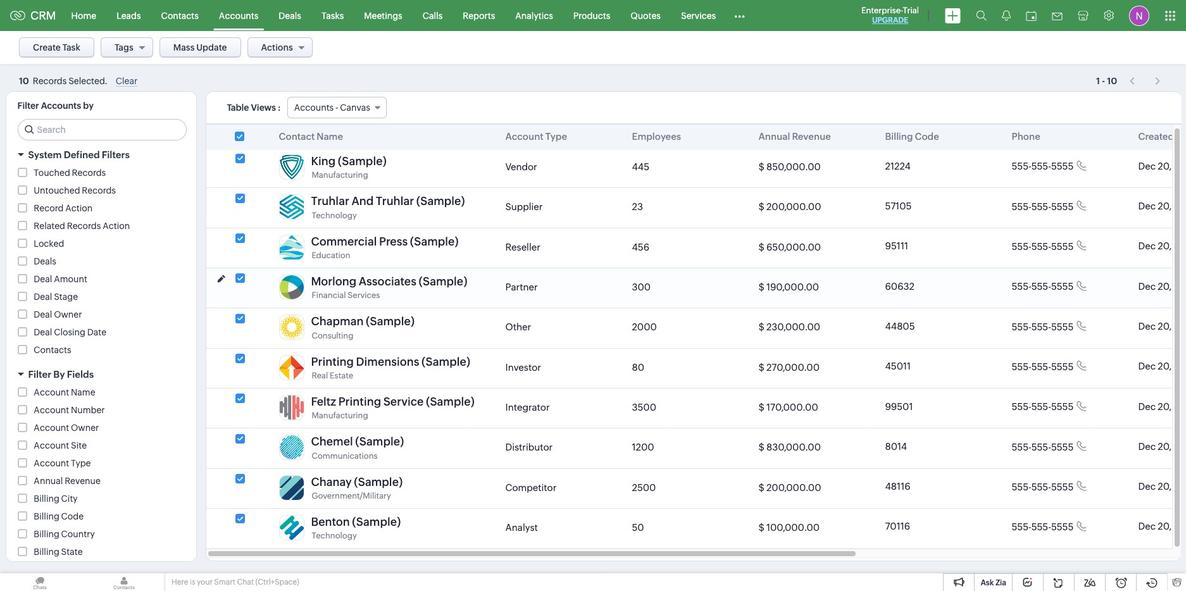 Task type: describe. For each thing, give the bounding box(es) containing it.
amount
[[54, 274, 87, 284]]

feltz
[[311, 395, 336, 408]]

selected.
[[68, 76, 107, 86]]

truhlar and truhlar (sample) technology
[[311, 195, 465, 220]]

your
[[197, 578, 213, 587]]

account number
[[34, 405, 105, 415]]

phone
[[1012, 131, 1041, 142]]

10 for first navigation from the bottom of the page
[[1107, 76, 1117, 86]]

name for account name
[[71, 387, 95, 398]]

20, for benton (sample)
[[1158, 521, 1172, 532]]

chapman (sample) consulting
[[311, 315, 415, 340]]

555-555-5555 for benton (sample)
[[1012, 522, 1074, 533]]

chemel (sample) communications
[[311, 435, 404, 461]]

here is your smart chat (ctrl+space)
[[172, 578, 299, 587]]

account down account owner
[[34, 441, 69, 451]]

0 horizontal spatial code
[[61, 512, 84, 522]]

5555 for feltz printing service (sample)
[[1051, 402, 1074, 412]]

(sample) inside 'chanay (sample) government/military'
[[354, 475, 403, 488]]

2 navigation from the top
[[1124, 72, 1167, 90]]

untouched records
[[34, 185, 116, 196]]

202 for morlong associates (sample)
[[1174, 281, 1186, 292]]

system defined filters button
[[6, 144, 196, 166]]

20, for chanay (sample)
[[1158, 481, 1172, 492]]

202 for printing dimensions (sample)
[[1174, 361, 1186, 372]]

850,000.00
[[767, 162, 821, 172]]

dec for printing dimensions (sample)
[[1139, 361, 1156, 372]]

0 vertical spatial services
[[681, 10, 716, 21]]

0 horizontal spatial annual
[[34, 476, 63, 486]]

dec for feltz printing service (sample)
[[1139, 401, 1156, 412]]

$ 830,000.00
[[759, 442, 821, 453]]

accounts for accounts - canvas
[[294, 103, 334, 113]]

technology inside benton (sample) technology
[[312, 531, 357, 541]]

1 horizontal spatial revenue
[[792, 131, 831, 142]]

profile image
[[1129, 5, 1150, 26]]

270,000.00
[[767, 362, 820, 373]]

5555 for commercial press (sample)
[[1051, 241, 1074, 252]]

dec 20, 202 for chanay (sample)
[[1139, 481, 1186, 492]]

by
[[83, 101, 94, 111]]

2 truhlar from the left
[[376, 195, 414, 208]]

name for contact name
[[317, 131, 343, 142]]

60632
[[885, 281, 915, 292]]

benton (sample) technology
[[311, 515, 401, 541]]

contact name
[[279, 131, 343, 142]]

views
[[251, 103, 276, 113]]

morlong associates (sample) link
[[311, 275, 467, 291]]

king (sample) link
[[311, 154, 387, 171]]

account down by
[[34, 387, 69, 398]]

dec 20, 202 for feltz printing service (sample)
[[1139, 401, 1186, 412]]

dec for morlong associates (sample)
[[1139, 281, 1156, 292]]

1 for 2nd navigation from the bottom
[[1096, 73, 1100, 83]]

$ for feltz printing service (sample)
[[759, 402, 765, 413]]

profile element
[[1122, 0, 1157, 31]]

202 for chapman (sample)
[[1174, 321, 1186, 332]]

1 horizontal spatial account type
[[505, 131, 567, 142]]

canvas profile image image for feltz
[[279, 395, 304, 420]]

Accounts - Canvas field
[[287, 97, 387, 118]]

202 for king (sample)
[[1174, 161, 1186, 171]]

dec for chanay (sample)
[[1139, 481, 1156, 492]]

records for untouched
[[82, 185, 116, 196]]

chapman (sample) link
[[311, 315, 415, 331]]

23
[[632, 202, 643, 212]]

filter by fields button
[[6, 363, 196, 386]]

canvas profile image image for printing
[[279, 355, 304, 380]]

create
[[33, 42, 61, 53]]

canvas profile image image for benton
[[279, 515, 304, 541]]

170,000.00
[[767, 402, 818, 413]]

deal for deal owner
[[34, 310, 52, 320]]

deal for deal closing date
[[34, 327, 52, 337]]

owner for account owner
[[71, 423, 99, 433]]

21224
[[885, 161, 911, 171]]

mails image
[[1052, 12, 1063, 20]]

created
[[1139, 131, 1174, 142]]

0 horizontal spatial accounts
[[41, 101, 81, 111]]

manufacturing inside feltz printing service (sample) manufacturing
[[312, 411, 368, 421]]

owner for deal owner
[[54, 310, 82, 320]]

system
[[28, 149, 62, 160]]

home
[[71, 10, 96, 21]]

communications
[[312, 451, 378, 461]]

account up account site
[[34, 423, 69, 433]]

mass update button
[[159, 37, 241, 58]]

chapman
[[311, 315, 364, 328]]

20, for king (sample)
[[1158, 161, 1172, 171]]

0 horizontal spatial annual revenue
[[34, 476, 101, 486]]

5555 for truhlar and truhlar (sample)
[[1051, 201, 1074, 212]]

44805
[[885, 321, 915, 332]]

0 vertical spatial annual revenue
[[759, 131, 831, 142]]

50
[[632, 522, 644, 533]]

is
[[190, 578, 195, 587]]

billing city
[[34, 494, 78, 504]]

smart
[[214, 578, 235, 587]]

analyst
[[505, 522, 538, 533]]

commercial press (sample) link
[[311, 235, 459, 251]]

press
[[379, 235, 408, 248]]

clear
[[116, 76, 137, 86]]

reports link
[[453, 0, 505, 31]]

associates
[[359, 275, 417, 288]]

enterprise-
[[862, 6, 903, 15]]

real
[[312, 371, 328, 380]]

related records action
[[34, 221, 130, 231]]

3500
[[632, 402, 656, 413]]

20, for truhlar and truhlar (sample)
[[1158, 201, 1172, 211]]

financial
[[312, 291, 346, 300]]

0 horizontal spatial action
[[65, 203, 93, 213]]

dec for chemel (sample)
[[1139, 441, 1156, 452]]

$ for king (sample)
[[759, 162, 765, 172]]

king (sample) manufacturing
[[311, 154, 387, 180]]

distributor
[[505, 442, 553, 453]]

202 for feltz printing service (sample)
[[1174, 401, 1186, 412]]

(sample) inside truhlar and truhlar (sample) technology
[[416, 195, 465, 208]]

account owner
[[34, 423, 99, 433]]

1200
[[632, 442, 654, 453]]

1 truhlar from the left
[[311, 195, 349, 208]]

1 vertical spatial type
[[71, 458, 91, 468]]

$ for truhlar and truhlar (sample)
[[759, 202, 765, 212]]

$ for commercial press (sample)
[[759, 242, 765, 252]]

mass update
[[173, 42, 227, 53]]

555-555-5555 for morlong associates (sample)
[[1012, 281, 1074, 292]]

canvas profile image image for chanay
[[279, 475, 304, 500]]

chanay (sample) link
[[311, 475, 403, 492]]

meetings
[[364, 10, 402, 21]]

dec for truhlar and truhlar (sample)
[[1139, 201, 1156, 211]]

1 vertical spatial deals
[[34, 256, 56, 267]]

education
[[312, 251, 350, 260]]

manufacturing inside king (sample) manufacturing
[[312, 171, 368, 180]]

dec 20, 202 for chapman (sample)
[[1139, 321, 1186, 332]]

fields
[[67, 369, 94, 380]]

contacts image
[[84, 574, 164, 591]]

445
[[632, 162, 650, 172]]

home link
[[61, 0, 106, 31]]

benton (sample) link
[[311, 515, 401, 532]]

202 for chemel (sample)
[[1174, 441, 1186, 452]]

dec for benton (sample)
[[1139, 521, 1156, 532]]

enterprise-trial upgrade
[[862, 6, 919, 25]]

site
[[71, 441, 87, 451]]

555-555-5555 for chanay (sample)
[[1012, 482, 1074, 492]]

closing
[[54, 327, 85, 337]]

crm link
[[10, 9, 56, 22]]

dec 20, 202 for printing dimensions (sample)
[[1139, 361, 1186, 372]]

billing down billing city
[[34, 512, 59, 522]]

chats image
[[0, 574, 80, 591]]

printing inside feltz printing service (sample) manufacturing
[[338, 395, 381, 408]]

records
[[33, 76, 67, 86]]

20, for printing dimensions (sample)
[[1158, 361, 1172, 372]]

leads
[[117, 10, 141, 21]]

deal for deal amount
[[34, 274, 52, 284]]

(sample) inside chemel (sample) communications
[[355, 435, 404, 448]]

zia
[[996, 579, 1007, 587]]

morlong
[[311, 275, 357, 288]]

20, for chemel (sample)
[[1158, 441, 1172, 452]]

services inside morlong associates (sample) financial services
[[348, 291, 380, 300]]

$ for morlong associates (sample)
[[759, 282, 765, 293]]

$ 650,000.00
[[759, 242, 821, 252]]

table
[[227, 103, 249, 113]]

date
[[87, 327, 106, 337]]

5555 for chanay (sample)
[[1051, 482, 1074, 492]]

printing dimensions (sample) link
[[311, 355, 470, 372]]

accounts link
[[209, 0, 269, 31]]

defined
[[64, 149, 100, 160]]

canvas profile image image for morlong
[[279, 275, 304, 300]]

quotes link
[[621, 0, 671, 31]]

number
[[71, 405, 105, 415]]

tags
[[115, 42, 133, 53]]

1 navigation from the top
[[1124, 69, 1167, 87]]

dec for commercial press (sample)
[[1139, 241, 1156, 251]]

- inside field
[[336, 103, 338, 113]]

records for related
[[67, 221, 101, 231]]

$ for chapman (sample)
[[759, 322, 765, 333]]

$ 170,000.00
[[759, 402, 818, 413]]

10 records selected.
[[19, 76, 107, 86]]

products link
[[563, 0, 621, 31]]



Task type: vqa. For each thing, say whether or not it's contained in the screenshot.


Task type: locate. For each thing, give the bounding box(es) containing it.
2 20, from the top
[[1158, 201, 1172, 211]]

1 $ 200,000.00 from the top
[[759, 202, 821, 212]]

dec 20, 202
[[1139, 161, 1186, 171], [1139, 201, 1186, 211], [1139, 241, 1186, 251], [1139, 281, 1186, 292], [1139, 321, 1186, 332], [1139, 361, 1186, 372], [1139, 401, 1186, 412], [1139, 441, 1186, 452], [1139, 481, 1186, 492], [1139, 521, 1186, 532]]

1 1 from the top
[[1096, 73, 1100, 83]]

830,000.00
[[767, 442, 821, 453]]

5 dec 20, 202 from the top
[[1139, 321, 1186, 332]]

$ 200,000.00
[[759, 202, 821, 212], [759, 482, 821, 493]]

filter inside dropdown button
[[28, 369, 51, 380]]

0 vertical spatial revenue
[[792, 131, 831, 142]]

mails element
[[1045, 1, 1070, 30]]

calendar image
[[1026, 10, 1037, 21]]

202 for truhlar and truhlar (sample)
[[1174, 201, 1186, 211]]

0 vertical spatial printing
[[311, 355, 354, 368]]

signals image
[[1002, 10, 1011, 21]]

annual revenue up city
[[34, 476, 101, 486]]

record
[[34, 203, 64, 213]]

contacts
[[161, 10, 199, 21], [34, 345, 71, 355]]

1 horizontal spatial action
[[103, 221, 130, 231]]

accounts down the 10 records selected.
[[41, 101, 81, 111]]

4 deal from the top
[[34, 327, 52, 337]]

dec 20, 202 for king (sample)
[[1139, 161, 1186, 171]]

feltz printing service (sample) manufacturing
[[311, 395, 475, 421]]

deals up actions
[[279, 10, 301, 21]]

technology down benton
[[312, 531, 357, 541]]

7 dec 20, 202 from the top
[[1139, 401, 1186, 412]]

$ down $ 850,000.00
[[759, 202, 765, 212]]

3 20, from the top
[[1158, 241, 1172, 251]]

name down the fields
[[71, 387, 95, 398]]

5555 for chapman (sample)
[[1051, 321, 1074, 332]]

1 20, from the top
[[1158, 161, 1172, 171]]

(sample) inside feltz printing service (sample) manufacturing
[[426, 395, 475, 408]]

70116
[[885, 521, 910, 532]]

1 horizontal spatial type
[[545, 131, 567, 142]]

7 202 from the top
[[1174, 401, 1186, 412]]

4 202 from the top
[[1174, 281, 1186, 292]]

government/military
[[312, 491, 391, 501]]

task
[[62, 42, 80, 53]]

supplier
[[505, 202, 543, 212]]

4 dec from the top
[[1139, 281, 1156, 292]]

2 manufacturing from the top
[[312, 411, 368, 421]]

3 555-555-5555 from the top
[[1012, 241, 1074, 252]]

chemel (sample) link
[[311, 435, 404, 452]]

1 vertical spatial records
[[82, 185, 116, 196]]

9 555-555-5555 from the top
[[1012, 482, 1074, 492]]

Search text field
[[18, 120, 186, 140]]

(sample) inside printing dimensions (sample) real estate
[[422, 355, 470, 368]]

7 555-555-5555 from the top
[[1012, 402, 1074, 412]]

1 vertical spatial annual revenue
[[34, 476, 101, 486]]

1 vertical spatial action
[[103, 221, 130, 231]]

10 202 from the top
[[1174, 521, 1186, 532]]

1 for first navigation from the bottom of the page
[[1096, 76, 1100, 86]]

chanay (sample) government/military
[[311, 475, 403, 501]]

annual revenue up '850,000.00'
[[759, 131, 831, 142]]

2 vertical spatial records
[[67, 221, 101, 231]]

dec 20, 202 for truhlar and truhlar (sample)
[[1139, 201, 1186, 211]]

10 canvas profile image image from the top
[[279, 515, 304, 541]]

1 horizontal spatial truhlar
[[376, 195, 414, 208]]

2 deal from the top
[[34, 292, 52, 302]]

1 vertical spatial annual
[[34, 476, 63, 486]]

1 vertical spatial technology
[[312, 531, 357, 541]]

7 $ from the top
[[759, 402, 765, 413]]

name up king at the left of the page
[[317, 131, 343, 142]]

billing country
[[34, 529, 95, 539]]

1 vertical spatial services
[[348, 291, 380, 300]]

billing up 21224
[[885, 131, 913, 142]]

canvas profile image image for commercial
[[279, 235, 304, 260]]

6 dec from the top
[[1139, 361, 1156, 372]]

revenue up city
[[65, 476, 101, 486]]

table views :
[[227, 103, 281, 113]]

20,
[[1158, 161, 1172, 171], [1158, 201, 1172, 211], [1158, 241, 1172, 251], [1158, 281, 1172, 292], [1158, 321, 1172, 332], [1158, 361, 1172, 372], [1158, 401, 1172, 412], [1158, 441, 1172, 452], [1158, 481, 1172, 492], [1158, 521, 1172, 532]]

10 $ from the top
[[759, 522, 765, 533]]

ask zia
[[981, 579, 1007, 587]]

search element
[[969, 0, 995, 31]]

account down account site
[[34, 458, 69, 468]]

3 dec 20, 202 from the top
[[1139, 241, 1186, 251]]

1 vertical spatial contacts
[[34, 345, 71, 355]]

deal up deal stage
[[34, 274, 52, 284]]

230,000.00
[[767, 322, 821, 333]]

filter down records
[[17, 101, 39, 111]]

4 dec 20, 202 from the top
[[1139, 281, 1186, 292]]

3 deal from the top
[[34, 310, 52, 320]]

456
[[632, 242, 650, 252]]

account up vendor
[[505, 131, 544, 142]]

3 canvas profile image image from the top
[[279, 235, 304, 260]]

202 for commercial press (sample)
[[1174, 241, 1186, 251]]

annual up $ 850,000.00
[[759, 131, 790, 142]]

8 555-555-5555 from the top
[[1012, 442, 1074, 452]]

5 $ from the top
[[759, 322, 765, 333]]

$ left 830,000.00
[[759, 442, 765, 453]]

0 horizontal spatial revenue
[[65, 476, 101, 486]]

filter for filter by fields
[[28, 369, 51, 380]]

0 vertical spatial contacts
[[161, 10, 199, 21]]

555-555-5555 for chemel (sample)
[[1012, 442, 1074, 452]]

benton
[[311, 515, 350, 528]]

200,000.00 down 830,000.00
[[767, 482, 821, 493]]

2 1 - 10 from the top
[[1096, 76, 1117, 86]]

2 5555 from the top
[[1051, 201, 1074, 212]]

filter for filter accounts by
[[17, 101, 39, 111]]

10 dec 20, 202 from the top
[[1139, 521, 1186, 532]]

revenue up '850,000.00'
[[792, 131, 831, 142]]

products
[[573, 10, 610, 21]]

$ for chemel (sample)
[[759, 442, 765, 453]]

45011
[[885, 361, 911, 372]]

20, for morlong associates (sample)
[[1158, 281, 1172, 292]]

5 5555 from the top
[[1051, 321, 1074, 332]]

0 vertical spatial action
[[65, 203, 93, 213]]

6 20, from the top
[[1158, 361, 1172, 372]]

(sample)
[[338, 154, 387, 168], [416, 195, 465, 208], [410, 235, 459, 248], [419, 275, 467, 288], [366, 315, 415, 328], [422, 355, 470, 368], [426, 395, 475, 408], [355, 435, 404, 448], [354, 475, 403, 488], [352, 515, 401, 528]]

0 vertical spatial deals
[[279, 10, 301, 21]]

1 vertical spatial $ 200,000.00
[[759, 482, 821, 493]]

records for touched
[[72, 168, 106, 178]]

contacts down closing
[[34, 345, 71, 355]]

manufacturing down feltz
[[312, 411, 368, 421]]

0 horizontal spatial type
[[71, 458, 91, 468]]

billing left city
[[34, 494, 59, 504]]

estate
[[330, 371, 353, 380]]

deal down deal stage
[[34, 310, 52, 320]]

1 vertical spatial manufacturing
[[312, 411, 368, 421]]

1 horizontal spatial accounts
[[219, 10, 258, 21]]

(sample) inside king (sample) manufacturing
[[338, 154, 387, 168]]

calls link
[[413, 0, 453, 31]]

6 555-555-5555 from the top
[[1012, 361, 1074, 372]]

:
[[278, 103, 281, 113]]

1 horizontal spatial services
[[681, 10, 716, 21]]

3 5555 from the top
[[1051, 241, 1074, 252]]

(sample) inside commercial press (sample) education
[[410, 235, 459, 248]]

555-555-5555 for commercial press (sample)
[[1012, 241, 1074, 252]]

billing code down billing city
[[34, 512, 84, 522]]

1 horizontal spatial name
[[317, 131, 343, 142]]

555-555-5555 for printing dimensions (sample)
[[1012, 361, 1074, 372]]

8 20, from the top
[[1158, 441, 1172, 452]]

canvas profile image image for truhlar
[[279, 195, 304, 220]]

0 vertical spatial name
[[317, 131, 343, 142]]

0 horizontal spatial services
[[348, 291, 380, 300]]

8 dec 20, 202 from the top
[[1139, 441, 1186, 452]]

10 for 2nd navigation from the bottom
[[1107, 73, 1117, 83]]

0 horizontal spatial contacts
[[34, 345, 71, 355]]

services left other modules "field"
[[681, 10, 716, 21]]

contacts up mass
[[161, 10, 199, 21]]

services up chapman (sample) link
[[348, 291, 380, 300]]

create menu element
[[938, 0, 969, 31]]

stage
[[54, 292, 78, 302]]

3 $ from the top
[[759, 242, 765, 252]]

(sample) inside morlong associates (sample) financial services
[[419, 275, 467, 288]]

Other Modules field
[[726, 5, 753, 26]]

7 dec from the top
[[1139, 401, 1156, 412]]

7 5555 from the top
[[1051, 402, 1074, 412]]

0 horizontal spatial billing code
[[34, 512, 84, 522]]

0 horizontal spatial truhlar
[[311, 195, 349, 208]]

$ 850,000.00
[[759, 162, 821, 172]]

1 technology from the top
[[312, 211, 357, 220]]

account type up vendor
[[505, 131, 567, 142]]

accounts
[[219, 10, 258, 21], [41, 101, 81, 111], [294, 103, 334, 113]]

$ left the 270,000.00
[[759, 362, 765, 373]]

2 200,000.00 from the top
[[767, 482, 821, 493]]

create menu image
[[945, 8, 961, 23]]

canvas profile image image
[[279, 154, 304, 180], [279, 195, 304, 220], [279, 235, 304, 260], [279, 275, 304, 300], [279, 315, 304, 340], [279, 355, 304, 380], [279, 395, 304, 420], [279, 435, 304, 460], [279, 475, 304, 500], [279, 515, 304, 541]]

1 horizontal spatial annual
[[759, 131, 790, 142]]

5555 for chemel (sample)
[[1051, 442, 1074, 452]]

printing dimensions (sample) real estate
[[311, 355, 470, 380]]

1 dec from the top
[[1139, 161, 1156, 171]]

canvas profile image image for chapman
[[279, 315, 304, 340]]

0 horizontal spatial account type
[[34, 458, 91, 468]]

update
[[196, 42, 227, 53]]

0 vertical spatial type
[[545, 131, 567, 142]]

5555 for king (sample)
[[1051, 161, 1074, 172]]

deal left stage
[[34, 292, 52, 302]]

owner down number
[[71, 423, 99, 433]]

0 vertical spatial owner
[[54, 310, 82, 320]]

accounts inside accounts - canvas field
[[294, 103, 334, 113]]

action
[[65, 203, 93, 213], [103, 221, 130, 231]]

crm
[[30, 9, 56, 22]]

dec 20, 202 for morlong associates (sample)
[[1139, 281, 1186, 292]]

555-555-5555 for feltz printing service (sample)
[[1012, 402, 1074, 412]]

trial
[[903, 6, 919, 15]]

records down defined
[[72, 168, 106, 178]]

$ left 650,000.00
[[759, 242, 765, 252]]

chanay
[[311, 475, 352, 488]]

deal down deal owner
[[34, 327, 52, 337]]

8 canvas profile image image from the top
[[279, 435, 304, 460]]

dec 20, 202 for chemel (sample)
[[1139, 441, 1186, 452]]

dec 20, 202 for commercial press (sample)
[[1139, 241, 1186, 251]]

2 202 from the top
[[1174, 201, 1186, 211]]

1 horizontal spatial annual revenue
[[759, 131, 831, 142]]

10 5555 from the top
[[1051, 522, 1074, 533]]

10 20, from the top
[[1158, 521, 1172, 532]]

$ 200,000.00 up $ 650,000.00
[[759, 202, 821, 212]]

0 vertical spatial $ 200,000.00
[[759, 202, 821, 212]]

2 canvas profile image image from the top
[[279, 195, 304, 220]]

9 $ from the top
[[759, 482, 765, 493]]

0 vertical spatial annual
[[759, 131, 790, 142]]

3 dec from the top
[[1139, 241, 1156, 251]]

1 canvas profile image image from the top
[[279, 154, 304, 180]]

200,000.00 for truhlar and truhlar (sample)
[[767, 202, 821, 212]]

8 5555 from the top
[[1051, 442, 1074, 452]]

300
[[632, 282, 651, 293]]

1 $ from the top
[[759, 162, 765, 172]]

9 202 from the top
[[1174, 481, 1186, 492]]

9 dec from the top
[[1139, 481, 1156, 492]]

manufacturing down king at the left of the page
[[312, 171, 368, 180]]

technology inside truhlar and truhlar (sample) technology
[[312, 211, 357, 220]]

6 dec 20, 202 from the top
[[1139, 361, 1186, 372]]

2 dec from the top
[[1139, 201, 1156, 211]]

related
[[34, 221, 65, 231]]

deal owner
[[34, 310, 82, 320]]

2 horizontal spatial accounts
[[294, 103, 334, 113]]

202
[[1174, 161, 1186, 171], [1174, 201, 1186, 211], [1174, 241, 1186, 251], [1174, 281, 1186, 292], [1174, 321, 1186, 332], [1174, 361, 1186, 372], [1174, 401, 1186, 412], [1174, 441, 1186, 452], [1174, 481, 1186, 492], [1174, 521, 1186, 532]]

canvas profile image image for chemel
[[279, 435, 304, 460]]

57105
[[885, 201, 912, 211]]

202 for chanay (sample)
[[1174, 481, 1186, 492]]

0 vertical spatial filter
[[17, 101, 39, 111]]

0 horizontal spatial name
[[71, 387, 95, 398]]

vendor
[[505, 162, 537, 172]]

1 manufacturing from the top
[[312, 171, 368, 180]]

contact
[[279, 131, 315, 142]]

printing inside printing dimensions (sample) real estate
[[311, 355, 354, 368]]

5555 for printing dimensions (sample)
[[1051, 361, 1074, 372]]

(sample) inside benton (sample) technology
[[352, 515, 401, 528]]

1 vertical spatial code
[[61, 512, 84, 522]]

1 dec 20, 202 from the top
[[1139, 161, 1186, 171]]

$ 100,000.00
[[759, 522, 820, 533]]

deal for deal stage
[[34, 292, 52, 302]]

0 vertical spatial manufacturing
[[312, 171, 368, 180]]

deal stage
[[34, 292, 78, 302]]

190,000.00
[[767, 282, 819, 293]]

$ for benton (sample)
[[759, 522, 765, 533]]

7 canvas profile image image from the top
[[279, 395, 304, 420]]

accounts - canvas
[[294, 103, 370, 113]]

6 $ from the top
[[759, 362, 765, 373]]

billing up billing state
[[34, 529, 59, 539]]

record action
[[34, 203, 93, 213]]

9 canvas profile image image from the top
[[279, 475, 304, 500]]

0 vertical spatial billing code
[[885, 131, 939, 142]]

200,000.00 up 650,000.00
[[767, 202, 821, 212]]

morlong associates (sample) financial services
[[311, 275, 467, 300]]

4 canvas profile image image from the top
[[279, 275, 304, 300]]

555-555-5555 for truhlar and truhlar (sample)
[[1012, 201, 1074, 212]]

printing down estate
[[338, 395, 381, 408]]

2 dec 20, 202 from the top
[[1139, 201, 1186, 211]]

service
[[383, 395, 424, 408]]

$ 200,000.00 down $ 830,000.00 on the right of the page
[[759, 482, 821, 493]]

3 202 from the top
[[1174, 241, 1186, 251]]

billing code up 21224
[[885, 131, 939, 142]]

1 vertical spatial revenue
[[65, 476, 101, 486]]

records down touched records
[[82, 185, 116, 196]]

code
[[915, 131, 939, 142], [61, 512, 84, 522]]

-
[[1102, 73, 1105, 83], [1102, 76, 1105, 86], [336, 103, 338, 113]]

1 horizontal spatial billing code
[[885, 131, 939, 142]]

$ left 190,000.00
[[759, 282, 765, 293]]

1 vertical spatial billing code
[[34, 512, 84, 522]]

5 20, from the top
[[1158, 321, 1172, 332]]

deals link
[[269, 0, 311, 31]]

ask
[[981, 579, 994, 587]]

account type down account site
[[34, 458, 91, 468]]

8 202 from the top
[[1174, 441, 1186, 452]]

1 horizontal spatial contacts
[[161, 10, 199, 21]]

20, for commercial press (sample)
[[1158, 241, 1172, 251]]

9 20, from the top
[[1158, 481, 1172, 492]]

investor
[[505, 362, 541, 373]]

(sample) inside chapman (sample) consulting
[[366, 315, 415, 328]]

1 200,000.00 from the top
[[767, 202, 821, 212]]

filter left by
[[28, 369, 51, 380]]

2500
[[632, 482, 656, 493]]

billing down billing country
[[34, 547, 59, 557]]

signals element
[[995, 0, 1019, 31]]

1 202 from the top
[[1174, 161, 1186, 171]]

4 5555 from the top
[[1051, 281, 1074, 292]]

1 vertical spatial name
[[71, 387, 95, 398]]

0 vertical spatial account type
[[505, 131, 567, 142]]

system defined filters
[[28, 149, 130, 160]]

2 1 from the top
[[1096, 76, 1100, 86]]

1 vertical spatial owner
[[71, 423, 99, 433]]

0 horizontal spatial deals
[[34, 256, 56, 267]]

competitor
[[505, 482, 557, 493]]

created tim
[[1139, 131, 1186, 142]]

actions
[[261, 42, 293, 53]]

annual
[[759, 131, 790, 142], [34, 476, 63, 486]]

1 vertical spatial filter
[[28, 369, 51, 380]]

10 555-555-5555 from the top
[[1012, 522, 1074, 533]]

1 vertical spatial account type
[[34, 458, 91, 468]]

truhlar right and
[[376, 195, 414, 208]]

2 technology from the top
[[312, 531, 357, 541]]

0 vertical spatial technology
[[312, 211, 357, 220]]

analytics
[[515, 10, 553, 21]]

0 vertical spatial 200,000.00
[[767, 202, 821, 212]]

commercial
[[311, 235, 377, 248]]

5 555-555-5555 from the top
[[1012, 321, 1074, 332]]

reports
[[463, 10, 495, 21]]

partner
[[505, 282, 538, 293]]

$ up $ 100,000.00
[[759, 482, 765, 493]]

tim
[[1176, 131, 1186, 142]]

dec for king (sample)
[[1139, 161, 1156, 171]]

printing up estate
[[311, 355, 354, 368]]

owner up closing
[[54, 310, 82, 320]]

deals down locked
[[34, 256, 56, 267]]

dec 20, 202 for benton (sample)
[[1139, 521, 1186, 532]]

search image
[[976, 10, 987, 21]]

1 1 - 10 from the top
[[1096, 73, 1117, 83]]

4 20, from the top
[[1158, 281, 1172, 292]]

king
[[311, 154, 336, 168]]

1 555-555-5555 from the top
[[1012, 161, 1074, 172]]

5555 for benton (sample)
[[1051, 522, 1074, 533]]

5 dec from the top
[[1139, 321, 1156, 332]]

canvas profile image image for king
[[279, 154, 304, 180]]

records down record action
[[67, 221, 101, 231]]

filters
[[102, 149, 130, 160]]

20, for feltz printing service (sample)
[[1158, 401, 1172, 412]]

$ left 170,000.00
[[759, 402, 765, 413]]

5 202 from the top
[[1174, 321, 1186, 332]]

dec for chapman (sample)
[[1139, 321, 1156, 332]]

accounts up 'update'
[[219, 10, 258, 21]]

touched records
[[34, 168, 106, 178]]

$ 200,000.00 for chanay (sample)
[[759, 482, 821, 493]]

6 5555 from the top
[[1051, 361, 1074, 372]]

accounts inside accounts link
[[219, 10, 258, 21]]

$ left 100,000.00
[[759, 522, 765, 533]]

20, for chapman (sample)
[[1158, 321, 1172, 332]]

navigation
[[1124, 69, 1167, 87], [1124, 72, 1167, 90]]

$ 200,000.00 for truhlar and truhlar (sample)
[[759, 202, 821, 212]]

1 vertical spatial 200,000.00
[[767, 482, 821, 493]]

annual up billing city
[[34, 476, 63, 486]]

1 5555 from the top
[[1051, 161, 1074, 172]]

employees
[[632, 131, 681, 142]]

1 horizontal spatial deals
[[279, 10, 301, 21]]

10 dec from the top
[[1139, 521, 1156, 532]]

0 vertical spatial code
[[915, 131, 939, 142]]

$ for printing dimensions (sample)
[[759, 362, 765, 373]]

1 vertical spatial printing
[[338, 395, 381, 408]]

account type
[[505, 131, 567, 142], [34, 458, 91, 468]]

account down account name
[[34, 405, 69, 415]]

action down untouched records
[[103, 221, 130, 231]]

meetings link
[[354, 0, 413, 31]]

9 5555 from the top
[[1051, 482, 1074, 492]]

4 $ from the top
[[759, 282, 765, 293]]

8 $ from the top
[[759, 442, 765, 453]]

6 canvas profile image image from the top
[[279, 355, 304, 380]]

account name
[[34, 387, 95, 398]]

5555 for morlong associates (sample)
[[1051, 281, 1074, 292]]

$ left 230,000.00
[[759, 322, 765, 333]]

$ 230,000.00
[[759, 322, 821, 333]]

accounts up contact name
[[294, 103, 334, 113]]

555-555-5555 for chapman (sample)
[[1012, 321, 1074, 332]]

billing state
[[34, 547, 83, 557]]

upgrade
[[872, 16, 908, 25]]

80
[[632, 362, 644, 373]]

2 $ from the top
[[759, 202, 765, 212]]

0 vertical spatial records
[[72, 168, 106, 178]]

2 $ 200,000.00 from the top
[[759, 482, 821, 493]]

5 canvas profile image image from the top
[[279, 315, 304, 340]]

1 deal from the top
[[34, 274, 52, 284]]

accounts for accounts
[[219, 10, 258, 21]]

9 dec 20, 202 from the top
[[1139, 481, 1186, 492]]

8 dec from the top
[[1139, 441, 1156, 452]]

200,000.00 for chanay (sample)
[[767, 482, 821, 493]]

action up related records action
[[65, 203, 93, 213]]

7 20, from the top
[[1158, 401, 1172, 412]]

4 555-555-5555 from the top
[[1012, 281, 1074, 292]]

202 for benton (sample)
[[1174, 521, 1186, 532]]

$ left '850,000.00'
[[759, 162, 765, 172]]

1 horizontal spatial code
[[915, 131, 939, 142]]

6 202 from the top
[[1174, 361, 1186, 372]]

555-555-5555 for king (sample)
[[1012, 161, 1074, 172]]

technology up commercial
[[312, 211, 357, 220]]

$ for chanay (sample)
[[759, 482, 765, 493]]

truhlar left and
[[311, 195, 349, 208]]

2 555-555-5555 from the top
[[1012, 201, 1074, 212]]



